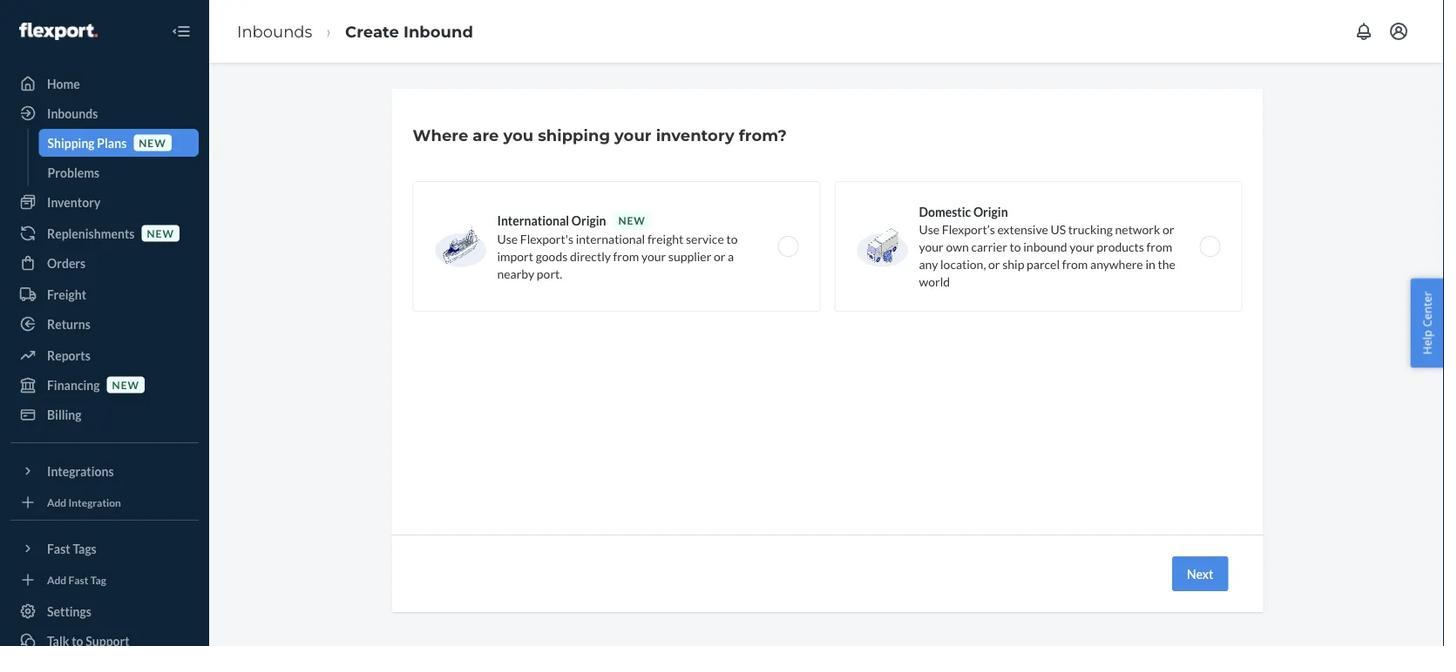 Task type: locate. For each thing, give the bounding box(es) containing it.
billing
[[47, 407, 81, 422]]

shipping
[[538, 126, 610, 145]]

inbounds
[[237, 22, 312, 41], [47, 106, 98, 121]]

0 horizontal spatial origin
[[572, 213, 606, 228]]

1 horizontal spatial inbounds
[[237, 22, 312, 41]]

use down domestic
[[919, 222, 940, 237]]

freight link
[[10, 281, 199, 309]]

0 vertical spatial fast
[[47, 542, 70, 557]]

to up a
[[726, 231, 738, 246]]

problems link
[[39, 159, 199, 187]]

or
[[1163, 222, 1174, 237], [714, 249, 726, 264], [988, 257, 1000, 271]]

inbounds inside breadcrumbs navigation
[[237, 22, 312, 41]]

from down international
[[613, 249, 639, 264]]

own
[[946, 239, 969, 254]]

international origin
[[497, 213, 606, 228]]

origin for domestic
[[973, 204, 1008, 219]]

0 horizontal spatial from
[[613, 249, 639, 264]]

1 vertical spatial inbounds link
[[10, 99, 199, 127]]

help center
[[1419, 292, 1435, 355]]

0 vertical spatial inbounds
[[237, 22, 312, 41]]

center
[[1419, 292, 1435, 327]]

where
[[413, 126, 468, 145]]

next
[[1187, 567, 1214, 582]]

1 add from the top
[[47, 496, 66, 509]]

1 horizontal spatial origin
[[973, 204, 1008, 219]]

add left 'integration'
[[47, 496, 66, 509]]

orders link
[[10, 249, 199, 277]]

close navigation image
[[171, 21, 192, 42]]

2 add from the top
[[47, 574, 66, 587]]

2 horizontal spatial from
[[1147, 239, 1172, 254]]

reports link
[[10, 342, 199, 370]]

1 horizontal spatial use
[[919, 222, 940, 237]]

the
[[1158, 257, 1176, 271]]

shipping plans
[[48, 136, 127, 150]]

returns
[[47, 317, 90, 332]]

you
[[503, 126, 534, 145]]

or right 'network'
[[1163, 222, 1174, 237]]

problems
[[48, 165, 99, 180]]

new up orders link
[[147, 227, 174, 240]]

1 vertical spatial add
[[47, 574, 66, 587]]

any
[[919, 257, 938, 271]]

fast left tag
[[68, 574, 88, 587]]

inbounds link
[[237, 22, 312, 41], [10, 99, 199, 127]]

returns link
[[10, 310, 199, 338]]

use inside domestic origin use flexport's extensive us trucking network or your own carrier to inbound your products from any location, or ship parcel from anywhere in the world
[[919, 222, 940, 237]]

1 horizontal spatial to
[[1010, 239, 1021, 254]]

new
[[139, 136, 166, 149], [618, 214, 646, 227], [147, 227, 174, 240], [112, 379, 140, 391]]

directly
[[570, 249, 611, 264]]

or left a
[[714, 249, 726, 264]]

international
[[497, 213, 569, 228]]

supplier
[[668, 249, 711, 264]]

plans
[[97, 136, 127, 150]]

0 vertical spatial inbounds link
[[237, 22, 312, 41]]

your down freight
[[641, 249, 666, 264]]

0 horizontal spatial use
[[497, 231, 518, 246]]

0 horizontal spatial to
[[726, 231, 738, 246]]

open notifications image
[[1354, 21, 1374, 42]]

1 horizontal spatial inbounds link
[[237, 22, 312, 41]]

use flexport's international freight service to import goods directly from your supplier or a nearby port.
[[497, 231, 738, 281]]

to up ship
[[1010, 239, 1021, 254]]

add up settings
[[47, 574, 66, 587]]

origin
[[973, 204, 1008, 219], [572, 213, 606, 228]]

freight
[[647, 231, 684, 246]]

financing
[[47, 378, 100, 393]]

replenishments
[[47, 226, 135, 241]]

freight
[[47, 287, 86, 302]]

use
[[919, 222, 940, 237], [497, 231, 518, 246]]

use up import
[[497, 231, 518, 246]]

origin up "flexport's"
[[973, 204, 1008, 219]]

new down reports link
[[112, 379, 140, 391]]

products
[[1097, 239, 1144, 254]]

open account menu image
[[1388, 21, 1409, 42]]

home link
[[10, 70, 199, 98]]

your down trucking
[[1070, 239, 1094, 254]]

fast
[[47, 542, 70, 557], [68, 574, 88, 587]]

next button
[[1172, 557, 1228, 592]]

new right plans
[[139, 136, 166, 149]]

to inside use flexport's international freight service to import goods directly from your supplier or a nearby port.
[[726, 231, 738, 246]]

fast left 'tags'
[[47, 542, 70, 557]]

breadcrumbs navigation
[[223, 6, 487, 57]]

to inside domestic origin use flexport's extensive us trucking network or your own carrier to inbound your products from any location, or ship parcel from anywhere in the world
[[1010, 239, 1021, 254]]

to
[[726, 231, 738, 246], [1010, 239, 1021, 254]]

tags
[[73, 542, 97, 557]]

from?
[[739, 126, 787, 145]]

flexport's
[[942, 222, 995, 237]]

add
[[47, 496, 66, 509], [47, 574, 66, 587]]

create
[[345, 22, 399, 41]]

0 horizontal spatial inbounds
[[47, 106, 98, 121]]

1 vertical spatial inbounds
[[47, 106, 98, 121]]

or inside use flexport's international freight service to import goods directly from your supplier or a nearby port.
[[714, 249, 726, 264]]

origin up international
[[572, 213, 606, 228]]

add integration link
[[10, 492, 199, 513]]

new for replenishments
[[147, 227, 174, 240]]

from up the
[[1147, 239, 1172, 254]]

us
[[1051, 222, 1066, 237]]

from right parcel
[[1062, 257, 1088, 271]]

or down "carrier"
[[988, 257, 1000, 271]]

integrations
[[47, 464, 114, 479]]

add fast tag
[[47, 574, 106, 587]]

inbound
[[1023, 239, 1067, 254]]

0 horizontal spatial or
[[714, 249, 726, 264]]

new up international
[[618, 214, 646, 227]]

0 vertical spatial add
[[47, 496, 66, 509]]

where are you shipping your inventory from?
[[413, 126, 787, 145]]

domestic origin use flexport's extensive us trucking network or your own carrier to inbound your products from any location, or ship parcel from anywhere in the world
[[919, 204, 1176, 289]]

origin inside domestic origin use flexport's extensive us trucking network or your own carrier to inbound your products from any location, or ship parcel from anywhere in the world
[[973, 204, 1008, 219]]

your
[[615, 126, 652, 145], [919, 239, 944, 254], [1070, 239, 1094, 254], [641, 249, 666, 264]]

orders
[[47, 256, 86, 271]]

from
[[1147, 239, 1172, 254], [613, 249, 639, 264], [1062, 257, 1088, 271]]

service
[[686, 231, 724, 246]]

goods
[[536, 249, 568, 264]]

extensive
[[997, 222, 1048, 237]]

nearby
[[497, 266, 534, 281]]



Task type: vqa. For each thing, say whether or not it's contained in the screenshot.
delivery
no



Task type: describe. For each thing, give the bounding box(es) containing it.
use inside use flexport's international freight service to import goods directly from your supplier or a nearby port.
[[497, 231, 518, 246]]

a
[[728, 249, 734, 264]]

your up the any
[[919, 239, 944, 254]]

new for international origin
[[618, 214, 646, 227]]

new for financing
[[112, 379, 140, 391]]

inventory
[[47, 195, 101, 210]]

create inbound link
[[345, 22, 473, 41]]

in
[[1146, 257, 1156, 271]]

origin for international
[[572, 213, 606, 228]]

from inside use flexport's international freight service to import goods directly from your supplier or a nearby port.
[[613, 249, 639, 264]]

port.
[[537, 266, 562, 281]]

integration
[[68, 496, 121, 509]]

your right shipping
[[615, 126, 652, 145]]

domestic
[[919, 204, 971, 219]]

are
[[473, 126, 499, 145]]

settings link
[[10, 598, 199, 626]]

1 vertical spatial fast
[[68, 574, 88, 587]]

network
[[1115, 222, 1160, 237]]

add for add integration
[[47, 496, 66, 509]]

integrations button
[[10, 458, 199, 485]]

import
[[497, 249, 533, 264]]

tag
[[90, 574, 106, 587]]

inventory
[[656, 126, 734, 145]]

flexport's
[[520, 231, 573, 246]]

1 horizontal spatial or
[[988, 257, 1000, 271]]

add for add fast tag
[[47, 574, 66, 587]]

1 horizontal spatial from
[[1062, 257, 1088, 271]]

help center button
[[1411, 279, 1444, 368]]

billing link
[[10, 401, 199, 429]]

new for shipping plans
[[139, 136, 166, 149]]

add integration
[[47, 496, 121, 509]]

carrier
[[971, 239, 1007, 254]]

settings
[[47, 604, 91, 619]]

inventory link
[[10, 188, 199, 216]]

shipping
[[48, 136, 95, 150]]

inbound
[[404, 22, 473, 41]]

parcel
[[1027, 257, 1060, 271]]

add fast tag link
[[10, 570, 199, 591]]

create inbound
[[345, 22, 473, 41]]

location,
[[940, 257, 986, 271]]

fast tags button
[[10, 535, 199, 563]]

anywhere
[[1090, 257, 1143, 271]]

fast inside dropdown button
[[47, 542, 70, 557]]

fast tags
[[47, 542, 97, 557]]

international
[[576, 231, 645, 246]]

home
[[47, 76, 80, 91]]

0 horizontal spatial inbounds link
[[10, 99, 199, 127]]

your inside use flexport's international freight service to import goods directly from your supplier or a nearby port.
[[641, 249, 666, 264]]

2 horizontal spatial or
[[1163, 222, 1174, 237]]

flexport logo image
[[19, 23, 97, 40]]

ship
[[1002, 257, 1024, 271]]

reports
[[47, 348, 90, 363]]

help
[[1419, 330, 1435, 355]]

trucking
[[1068, 222, 1113, 237]]

world
[[919, 274, 950, 289]]



